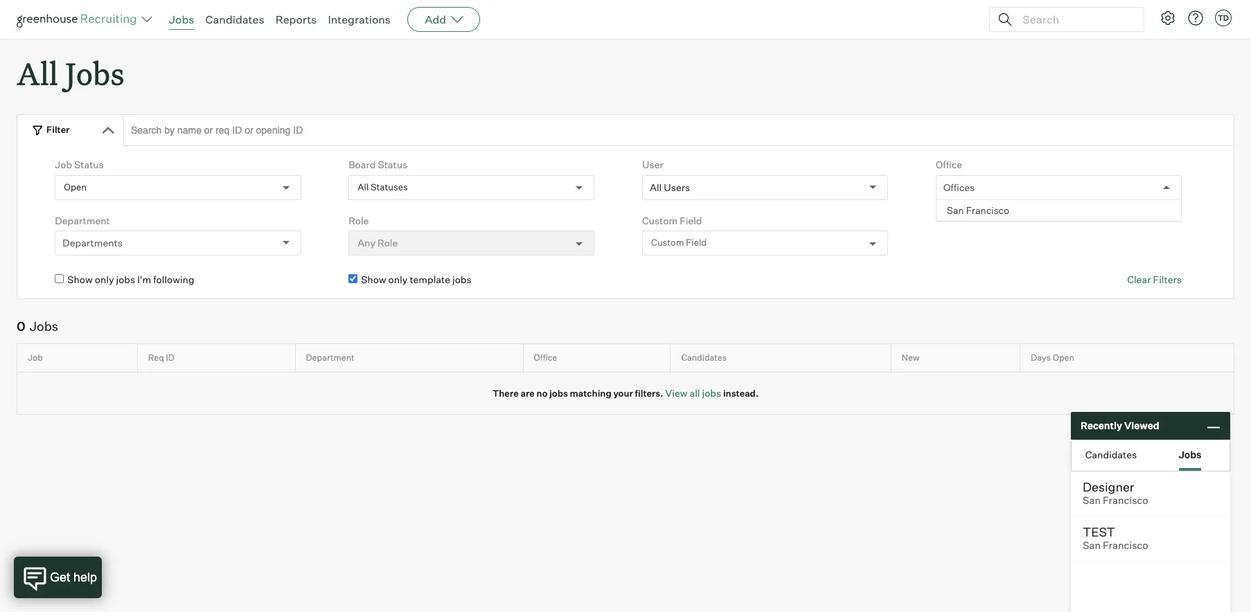 Task type: vqa. For each thing, say whether or not it's contained in the screenshot.
Show only template jobs's the Show
yes



Task type: locate. For each thing, give the bounding box(es) containing it.
0 horizontal spatial office
[[534, 353, 557, 363]]

0
[[17, 318, 25, 334]]

candidates up all
[[681, 353, 727, 363]]

0 horizontal spatial only
[[95, 274, 114, 286]]

san down offices
[[947, 204, 964, 216]]

0 vertical spatial office
[[936, 159, 962, 171]]

san up test
[[1083, 495, 1101, 507]]

san francisco list box
[[937, 200, 1181, 221]]

candidates right the jobs 'link'
[[205, 12, 264, 26]]

1 show from the left
[[67, 274, 93, 286]]

show only template jobs
[[361, 274, 472, 286]]

0 horizontal spatial status
[[74, 159, 104, 171]]

view all jobs link
[[665, 387, 721, 399]]

show
[[67, 274, 93, 286], [361, 274, 386, 286]]

show right show only jobs i'm following checkbox
[[67, 274, 93, 286]]

td button
[[1212, 7, 1235, 29]]

san inside "option"
[[947, 204, 964, 216]]

users
[[664, 181, 690, 193]]

status for job status
[[74, 159, 104, 171]]

only down departments
[[95, 274, 114, 286]]

show for show only template jobs
[[361, 274, 386, 286]]

0 horizontal spatial all
[[17, 53, 58, 94]]

jobs inside there are no jobs matching your filters. view all jobs instead.
[[550, 388, 568, 399]]

1 vertical spatial open
[[1053, 353, 1075, 363]]

req id
[[148, 353, 175, 363]]

1 vertical spatial job
[[28, 353, 43, 363]]

all jobs
[[17, 53, 124, 94]]

francisco inside designer san francisco
[[1103, 495, 1149, 507]]

all for all jobs
[[17, 53, 58, 94]]

filter
[[46, 124, 70, 135]]

francisco inside test san francisco
[[1103, 540, 1149, 552]]

2 horizontal spatial candidates
[[1086, 449, 1137, 460]]

1 vertical spatial francisco
[[1103, 495, 1149, 507]]

req
[[148, 353, 164, 363]]

there
[[493, 388, 519, 399]]

department
[[55, 215, 110, 226], [306, 353, 354, 363]]

Search by name or req ID or opening ID text field
[[123, 114, 1235, 146]]

Show only template jobs checkbox
[[349, 275, 358, 284]]

jobs
[[169, 12, 194, 26], [65, 53, 124, 94], [30, 318, 58, 334], [1179, 449, 1202, 460]]

open right days
[[1053, 353, 1075, 363]]

2 show from the left
[[361, 274, 386, 286]]

custom down the all users option
[[642, 215, 678, 226]]

show for show only jobs i'm following
[[67, 274, 93, 286]]

1 horizontal spatial only
[[388, 274, 408, 286]]

job status
[[55, 159, 104, 171]]

matching
[[570, 388, 612, 399]]

tab list containing candidates
[[1072, 441, 1230, 471]]

show only jobs i'm following
[[67, 274, 194, 286]]

san inside test san francisco
[[1083, 540, 1101, 552]]

all down 'board'
[[358, 181, 369, 193]]

francisco down designer san francisco
[[1103, 540, 1149, 552]]

statuses
[[371, 181, 408, 193]]

tab list
[[1072, 441, 1230, 471]]

candidates down recently viewed
[[1086, 449, 1137, 460]]

francisco down offices
[[966, 204, 1010, 216]]

1 horizontal spatial show
[[361, 274, 386, 286]]

job down filter
[[55, 159, 72, 171]]

francisco up test san francisco
[[1103, 495, 1149, 507]]

integrations
[[328, 12, 391, 26]]

all left users
[[650, 181, 662, 193]]

custom field down the all users option
[[642, 215, 702, 226]]

reports link
[[276, 12, 317, 26]]

0 vertical spatial department
[[55, 215, 110, 226]]

open
[[64, 181, 87, 193], [1053, 353, 1075, 363]]

are
[[521, 388, 535, 399]]

only
[[95, 274, 114, 286], [388, 274, 408, 286]]

office up no
[[534, 353, 557, 363]]

1 vertical spatial department
[[306, 353, 354, 363]]

custom
[[642, 215, 678, 226], [651, 237, 684, 248]]

0 jobs
[[17, 318, 58, 334]]

show right 'show only template jobs' option
[[361, 274, 386, 286]]

job for job status
[[55, 159, 72, 171]]

1 vertical spatial field
[[686, 237, 707, 248]]

td button
[[1215, 10, 1232, 26]]

clear
[[1128, 274, 1151, 286]]

francisco
[[966, 204, 1010, 216], [1103, 495, 1149, 507], [1103, 540, 1149, 552]]

san
[[947, 204, 964, 216], [1083, 495, 1101, 507], [1083, 540, 1101, 552]]

0 vertical spatial candidates
[[205, 12, 264, 26]]

status
[[74, 159, 104, 171], [378, 159, 408, 171]]

1 horizontal spatial status
[[378, 159, 408, 171]]

san inside designer san francisco
[[1083, 495, 1101, 507]]

offices
[[944, 181, 975, 193]]

candidates
[[205, 12, 264, 26], [681, 353, 727, 363], [1086, 449, 1137, 460]]

designer
[[1083, 479, 1135, 495]]

custom down all users at the top of the page
[[651, 237, 684, 248]]

1 status from the left
[[74, 159, 104, 171]]

all users option
[[650, 181, 690, 193]]

1 vertical spatial custom field
[[651, 237, 707, 248]]

test san francisco
[[1083, 524, 1149, 552]]

field
[[680, 215, 702, 226], [686, 237, 707, 248]]

open down job status
[[64, 181, 87, 193]]

office up offices
[[936, 159, 962, 171]]

1 horizontal spatial candidates
[[681, 353, 727, 363]]

only for template
[[388, 274, 408, 286]]

1 horizontal spatial office
[[936, 159, 962, 171]]

custom field down users
[[651, 237, 707, 248]]

1 vertical spatial office
[[534, 353, 557, 363]]

2 vertical spatial francisco
[[1103, 540, 1149, 552]]

office
[[936, 159, 962, 171], [534, 353, 557, 363]]

only left template
[[388, 274, 408, 286]]

Show only jobs I'm following checkbox
[[55, 275, 64, 284]]

None field
[[944, 176, 947, 199]]

1 horizontal spatial all
[[358, 181, 369, 193]]

san for designer
[[1083, 495, 1101, 507]]

1 vertical spatial custom
[[651, 237, 684, 248]]

filters.
[[635, 388, 663, 399]]

1 vertical spatial san
[[1083, 495, 1101, 507]]

all
[[17, 53, 58, 94], [650, 181, 662, 193], [358, 181, 369, 193]]

job for job
[[28, 353, 43, 363]]

0 vertical spatial field
[[680, 215, 702, 226]]

0 vertical spatial job
[[55, 159, 72, 171]]

2 status from the left
[[378, 159, 408, 171]]

0 horizontal spatial open
[[64, 181, 87, 193]]

job down 0 jobs
[[28, 353, 43, 363]]

only for jobs
[[95, 274, 114, 286]]

viewed
[[1124, 420, 1160, 432]]

user
[[642, 159, 664, 171]]

0 horizontal spatial job
[[28, 353, 43, 363]]

2 horizontal spatial all
[[650, 181, 662, 193]]

0 vertical spatial francisco
[[966, 204, 1010, 216]]

jobs
[[116, 274, 135, 286], [452, 274, 472, 286], [702, 387, 721, 399], [550, 388, 568, 399]]

1 horizontal spatial job
[[55, 159, 72, 171]]

job
[[55, 159, 72, 171], [28, 353, 43, 363]]

jobs right no
[[550, 388, 568, 399]]

san down designer san francisco
[[1083, 540, 1101, 552]]

custom field
[[642, 215, 702, 226], [651, 237, 707, 248]]

integrations link
[[328, 12, 391, 26]]

1 vertical spatial candidates
[[681, 353, 727, 363]]

0 horizontal spatial show
[[67, 274, 93, 286]]

2 vertical spatial san
[[1083, 540, 1101, 552]]

all up filter
[[17, 53, 58, 94]]

0 vertical spatial open
[[64, 181, 87, 193]]

2 only from the left
[[388, 274, 408, 286]]

francisco for designer
[[1103, 495, 1149, 507]]

0 vertical spatial san
[[947, 204, 964, 216]]

all for all users
[[650, 181, 662, 193]]

1 only from the left
[[95, 274, 114, 286]]



Task type: describe. For each thing, give the bounding box(es) containing it.
designer san francisco
[[1083, 479, 1149, 507]]

0 vertical spatial custom
[[642, 215, 678, 226]]

0 horizontal spatial department
[[55, 215, 110, 226]]

greenhouse recruiting image
[[17, 11, 141, 28]]

no
[[537, 388, 548, 399]]

filters
[[1153, 274, 1182, 286]]

francisco for test
[[1103, 540, 1149, 552]]

0 vertical spatial custom field
[[642, 215, 702, 226]]

recently viewed
[[1081, 420, 1160, 432]]

jobs right template
[[452, 274, 472, 286]]

td
[[1218, 13, 1229, 23]]

role
[[349, 215, 369, 226]]

jobs right all
[[702, 387, 721, 399]]

days open
[[1031, 353, 1075, 363]]

view
[[665, 387, 688, 399]]

all users
[[650, 181, 690, 193]]

following
[[153, 274, 194, 286]]

departments
[[63, 237, 123, 249]]

all
[[690, 387, 700, 399]]

san for test
[[1083, 540, 1101, 552]]

jobs link
[[169, 12, 194, 26]]

your
[[613, 388, 633, 399]]

clear filters link
[[1128, 273, 1182, 287]]

days
[[1031, 353, 1051, 363]]

add
[[425, 12, 446, 26]]

2 vertical spatial candidates
[[1086, 449, 1137, 460]]

clear filters
[[1128, 274, 1182, 286]]

all statuses
[[358, 181, 408, 193]]

Search text field
[[1019, 9, 1131, 29]]

board
[[349, 159, 376, 171]]

test
[[1083, 524, 1115, 540]]

add button
[[407, 7, 480, 32]]

san francisco
[[947, 204, 1010, 216]]

all for all statuses
[[358, 181, 369, 193]]

status for board status
[[378, 159, 408, 171]]

template
[[410, 274, 450, 286]]

new
[[902, 353, 920, 363]]

configure image
[[1160, 10, 1176, 26]]

recently
[[1081, 420, 1122, 432]]

id
[[166, 353, 175, 363]]

candidates link
[[205, 12, 264, 26]]

board status
[[349, 159, 408, 171]]

instead.
[[723, 388, 759, 399]]

1 horizontal spatial open
[[1053, 353, 1075, 363]]

there are no jobs matching your filters. view all jobs instead.
[[493, 387, 759, 399]]

francisco inside "option"
[[966, 204, 1010, 216]]

san francisco option
[[937, 200, 1181, 221]]

jobs left i'm
[[116, 274, 135, 286]]

i'm
[[137, 274, 151, 286]]

reports
[[276, 12, 317, 26]]

1 horizontal spatial department
[[306, 353, 354, 363]]

0 horizontal spatial candidates
[[205, 12, 264, 26]]



